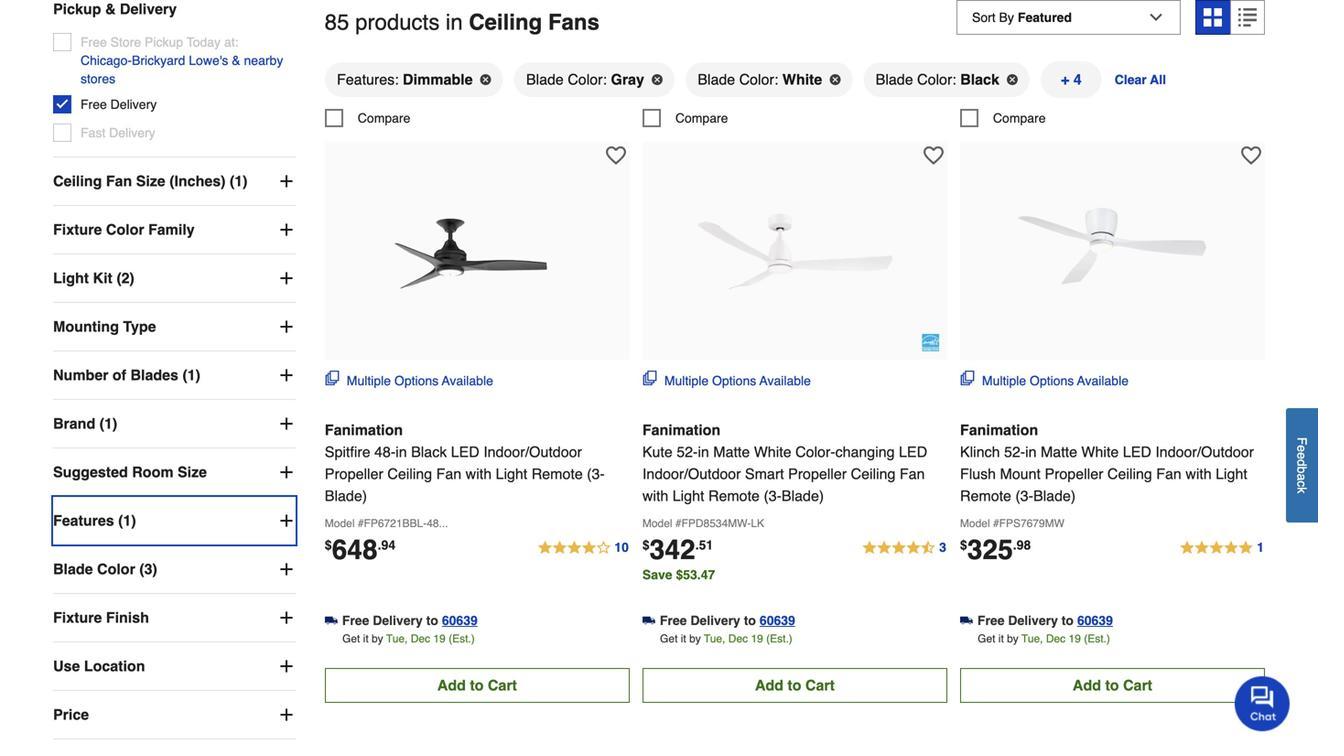 Task type: locate. For each thing, give the bounding box(es) containing it.
compare inside 1002625432 element
[[676, 111, 728, 125]]

truck filled image down 325
[[961, 615, 973, 627]]

by
[[372, 633, 383, 646], [690, 633, 701, 646], [1007, 633, 1019, 646]]

use location
[[53, 658, 145, 675]]

nearby
[[244, 53, 283, 68]]

plus image inside suggested room size button
[[277, 463, 296, 482]]

it down actual price $325.98 'element'
[[999, 633, 1004, 646]]

size for room
[[178, 464, 207, 481]]

10
[[615, 540, 629, 555]]

19
[[434, 633, 446, 646], [751, 633, 764, 646], [1069, 633, 1081, 646]]

matte up fps7679mw
[[1041, 444, 1078, 461]]

e up d
[[1295, 445, 1310, 452]]

2 model from the left
[[643, 517, 673, 530]]

color: for gray
[[568, 71, 607, 88]]

8 plus image from the top
[[277, 609, 296, 627]]

0 horizontal spatial add to cart
[[438, 677, 517, 694]]

2 horizontal spatial it
[[999, 633, 1004, 646]]

2 add to cart from the left
[[755, 677, 835, 694]]

color left (3)
[[97, 561, 135, 578]]

3 plus image from the top
[[277, 658, 296, 676]]

1 horizontal spatial pickup
[[145, 35, 183, 50]]

2 horizontal spatial multiple options available link
[[961, 371, 1129, 390]]

remote down flush
[[961, 488, 1012, 504]]

$ inside $ 648 .94
[[325, 538, 332, 553]]

& down at:
[[232, 53, 241, 68]]

2 plus image from the top
[[277, 269, 296, 288]]

remote
[[532, 466, 583, 483], [709, 488, 760, 504], [961, 488, 1012, 504]]

list box
[[325, 61, 1266, 109]]

$ inside '$ 342 .51'
[[643, 538, 650, 553]]

2 fixture from the top
[[53, 610, 102, 626]]

0 horizontal spatial multiple
[[347, 374, 391, 388]]

fixture up the light kit (2)
[[53, 221, 102, 238]]

0 horizontal spatial pickup
[[53, 1, 101, 17]]

delivery up fast delivery
[[111, 97, 157, 112]]

1 color: from the left
[[568, 71, 607, 88]]

size left (inches)
[[136, 173, 165, 190]]

by down actual price $325.98 'element'
[[1007, 633, 1019, 646]]

plus image inside fixture color family button
[[277, 221, 296, 239]]

b
[[1295, 467, 1310, 474]]

1 # from the left
[[358, 517, 364, 530]]

ceiling inside fanimation spitfire 48-in black led indoor/outdoor propeller ceiling fan with light remote (3- blade)
[[388, 466, 432, 483]]

color left family
[[106, 221, 144, 238]]

1 horizontal spatial indoor/outdoor
[[643, 466, 741, 483]]

1 60639 button from the left
[[442, 612, 478, 630]]

3 truck filled image from the left
[[961, 615, 973, 627]]

fan up 1 button at the right bottom
[[1157, 466, 1182, 483]]

available up fanimation spitfire 48-in black led indoor/outdoor propeller ceiling fan with light remote (3- blade)
[[442, 374, 493, 388]]

2 propeller from the left
[[789, 466, 847, 483]]

2 horizontal spatial (est.)
[[1084, 633, 1111, 646]]

color-
[[796, 444, 836, 461]]

size right room
[[178, 464, 207, 481]]

model # fp6721bbl-48...
[[325, 517, 448, 530]]

1 19 from the left
[[434, 633, 446, 646]]

$ for 325
[[961, 538, 968, 553]]

2 plus image from the top
[[277, 561, 296, 579]]

truck filled image down save
[[643, 615, 656, 627]]

1 horizontal spatial add
[[755, 677, 784, 694]]

2 multiple from the left
[[665, 374, 709, 388]]

0 horizontal spatial 60639
[[442, 613, 478, 628]]

model for kute 52-in matte white color-changing led indoor/outdoor smart propeller ceiling fan with light remote (3-blade)
[[643, 517, 673, 530]]

2 horizontal spatial color:
[[918, 71, 957, 88]]

0 horizontal spatial cart
[[488, 677, 517, 694]]

white inside 'fanimation klinch 52-in matte white led indoor/outdoor flush mount propeller ceiling fan with light remote (3-blade)'
[[1082, 444, 1119, 461]]

4 plus image from the top
[[277, 706, 296, 724]]

multiple up kute
[[665, 374, 709, 388]]

by down actual price $648.94 element
[[372, 633, 383, 646]]

changing
[[836, 444, 895, 461]]

0 horizontal spatial it
[[363, 633, 369, 646]]

plus image
[[277, 172, 296, 191], [277, 269, 296, 288], [277, 318, 296, 336], [277, 366, 296, 385], [277, 415, 296, 433], [277, 463, 296, 482], [277, 512, 296, 530], [277, 609, 296, 627]]

in
[[446, 10, 463, 35], [396, 444, 407, 461], [698, 444, 710, 461], [1026, 444, 1037, 461]]

options for fanimation spitfire 48-in black led indoor/outdoor propeller ceiling fan with light remote (3-blade) image the multiple options available link
[[395, 374, 439, 388]]

in right spitfire
[[396, 444, 407, 461]]

3 options from the left
[[1030, 374, 1074, 388]]

blade)
[[325, 488, 367, 504], [782, 488, 824, 504], [1034, 488, 1076, 504]]

52- for kute
[[677, 444, 698, 461]]

$ right 10
[[643, 538, 650, 553]]

$ inside $ 325 .98
[[961, 538, 968, 553]]

compare
[[358, 111, 411, 125], [676, 111, 728, 125], [994, 111, 1046, 125]]

0 vertical spatial color
[[106, 221, 144, 238]]

2 horizontal spatial 60639
[[1078, 613, 1114, 628]]

light inside fanimation kute 52-in matte white color-changing led indoor/outdoor smart propeller ceiling fan with light remote (3-blade)
[[673, 488, 705, 504]]

in inside fanimation kute 52-in matte white color-changing led indoor/outdoor smart propeller ceiling fan with light remote (3-blade)
[[698, 444, 710, 461]]

52- inside 'fanimation klinch 52-in matte white led indoor/outdoor flush mount propeller ceiling fan with light remote (3-blade)'
[[1005, 444, 1026, 461]]

compare for 1001006182 element
[[358, 111, 411, 125]]

to
[[426, 613, 439, 628], [744, 613, 756, 628], [1062, 613, 1074, 628], [470, 677, 484, 694], [788, 677, 802, 694], [1106, 677, 1120, 694]]

1 horizontal spatial multiple options available link
[[643, 371, 811, 390]]

multiple for second the multiple options available link from the right
[[665, 374, 709, 388]]

48...
[[427, 517, 448, 530]]

close circle filled image
[[480, 74, 491, 85], [652, 74, 663, 85], [830, 74, 841, 85], [1007, 74, 1018, 85]]

3 model from the left
[[961, 517, 991, 530]]

0 horizontal spatial 60639 button
[[442, 612, 478, 630]]

3 # from the left
[[994, 517, 1000, 530]]

in for fanimation klinch 52-in matte white led indoor/outdoor flush mount propeller ceiling fan with light remote (3-blade)
[[1026, 444, 1037, 461]]

2 horizontal spatial 60639 button
[[1078, 612, 1114, 630]]

truck filled image for 1st 60639 button from the left
[[325, 615, 338, 627]]

$ right 3
[[961, 538, 968, 553]]

with inside fanimation kute 52-in matte white color-changing led indoor/outdoor smart propeller ceiling fan with light remote (3-blade)
[[643, 488, 669, 504]]

1 compare from the left
[[358, 111, 411, 125]]

free delivery to 60639 down .94
[[342, 613, 478, 628]]

0 horizontal spatial options
[[395, 374, 439, 388]]

add to cart button
[[325, 668, 630, 703], [643, 668, 948, 703], [961, 668, 1266, 703]]

(3- up 4 stars image
[[587, 466, 605, 483]]

# up '$ 342 .51'
[[676, 517, 682, 530]]

light inside 'fanimation klinch 52-in matte white led indoor/outdoor flush mount propeller ceiling fan with light remote (3-blade)'
[[1216, 466, 1248, 483]]

fast
[[81, 126, 106, 140]]

2 free delivery to 60639 from the left
[[660, 613, 796, 628]]

multiple options available
[[347, 374, 493, 388], [665, 374, 811, 388], [983, 374, 1129, 388]]

black
[[961, 71, 1000, 88], [411, 444, 447, 461]]

plus image inside price button
[[277, 706, 296, 724]]

energy star qualified image
[[922, 334, 940, 352]]

propeller right mount
[[1045, 466, 1104, 483]]

get down 325
[[978, 633, 996, 646]]

blade color: gray
[[526, 71, 645, 88]]

$ left .94
[[325, 538, 332, 553]]

black right 48-
[[411, 444, 447, 461]]

0 horizontal spatial dec
[[411, 633, 430, 646]]

get down 648 in the left of the page
[[342, 633, 360, 646]]

(1) right blades
[[183, 367, 200, 384]]

7 plus image from the top
[[277, 512, 296, 530]]

1 get it by tue, dec 19 (est.) from the left
[[342, 633, 475, 646]]

close circle filled image right gray
[[652, 74, 663, 85]]

1 free delivery to 60639 from the left
[[342, 613, 478, 628]]

4.5 stars image
[[862, 537, 948, 559]]

in for fanimation kute 52-in matte white color-changing led indoor/outdoor smart propeller ceiling fan with light remote (3-blade)
[[698, 444, 710, 461]]

1 by from the left
[[372, 633, 383, 646]]

2 horizontal spatial by
[[1007, 633, 1019, 646]]

compare down + 4 button
[[994, 111, 1046, 125]]

0 horizontal spatial get it by tue, dec 19 (est.)
[[342, 633, 475, 646]]

grid view image
[[1204, 8, 1223, 27]]

1 horizontal spatial color:
[[740, 71, 779, 88]]

it for second 60639 button from the right
[[681, 633, 687, 646]]

model # fps7679mw
[[961, 517, 1065, 530]]

available for fanimation spitfire 48-in black led indoor/outdoor propeller ceiling fan with light remote (3-blade) image the multiple options available link
[[442, 374, 493, 388]]

0 vertical spatial black
[[961, 71, 1000, 88]]

4 plus image from the top
[[277, 366, 296, 385]]

plus image for suggested room size
[[277, 463, 296, 482]]

model # fpd8534mw-lk
[[643, 517, 765, 530]]

2 horizontal spatial led
[[1123, 444, 1152, 461]]

plus image inside fixture finish button
[[277, 609, 296, 627]]

close circle filled image up 5014169179 'element'
[[1007, 74, 1018, 85]]

1 it from the left
[[363, 633, 369, 646]]

color:
[[568, 71, 607, 88], [740, 71, 779, 88], [918, 71, 957, 88]]

3 dec from the left
[[1047, 633, 1066, 646]]

led inside fanimation kute 52-in matte white color-changing led indoor/outdoor smart propeller ceiling fan with light remote (3-blade)
[[899, 444, 928, 461]]

room
[[132, 464, 174, 481]]

truck filled image down 648 in the left of the page
[[325, 615, 338, 627]]

3 get it by tue, dec 19 (est.) from the left
[[978, 633, 1111, 646]]

matte inside 'fanimation klinch 52-in matte white led indoor/outdoor flush mount propeller ceiling fan with light remote (3-blade)'
[[1041, 444, 1078, 461]]

1 $ from the left
[[325, 538, 332, 553]]

dec for second 60639 button from the right
[[729, 633, 748, 646]]

2 color: from the left
[[740, 71, 779, 88]]

it for 1st 60639 button from the right
[[999, 633, 1004, 646]]

3 multiple options available from the left
[[983, 374, 1129, 388]]

# for fanimation spitfire 48-in black led indoor/outdoor propeller ceiling fan with light remote (3- blade)
[[358, 517, 364, 530]]

2 get it by tue, dec 19 (est.) from the left
[[660, 633, 793, 646]]

0 horizontal spatial model
[[325, 517, 355, 530]]

suggested
[[53, 464, 128, 481]]

1 plus image from the top
[[277, 172, 296, 191]]

& up store
[[105, 1, 116, 17]]

mounting type button
[[53, 303, 296, 351]]

color inside fixture color family button
[[106, 221, 144, 238]]

.51
[[696, 538, 714, 553]]

fan left flush
[[900, 466, 925, 483]]

matte up smart at the right of page
[[714, 444, 750, 461]]

1 e from the top
[[1295, 445, 1310, 452]]

e up b
[[1295, 452, 1310, 459]]

# up actual price $648.94 element
[[358, 517, 364, 530]]

1 52- from the left
[[677, 444, 698, 461]]

0 horizontal spatial fanimation
[[325, 422, 403, 439]]

2 horizontal spatial get it by tue, dec 19 (est.)
[[978, 633, 1111, 646]]

2 led from the left
[[899, 444, 928, 461]]

fan up 48...
[[436, 466, 462, 483]]

1 horizontal spatial it
[[681, 633, 687, 646]]

blade color: black
[[876, 71, 1000, 88]]

0 horizontal spatial color:
[[568, 71, 607, 88]]

52- up mount
[[1005, 444, 1026, 461]]

2 horizontal spatial add to cart
[[1073, 677, 1153, 694]]

remote up fpd8534mw- on the right bottom of page
[[709, 488, 760, 504]]

led inside fanimation spitfire 48-in black led indoor/outdoor propeller ceiling fan with light remote (3- blade)
[[451, 444, 480, 461]]

color: for black
[[918, 71, 957, 88]]

led inside 'fanimation klinch 52-in matte white led indoor/outdoor flush mount propeller ceiling fan with light remote (3-blade)'
[[1123, 444, 1152, 461]]

1 truck filled image from the left
[[325, 615, 338, 627]]

fan
[[106, 173, 132, 190], [436, 466, 462, 483], [900, 466, 925, 483], [1157, 466, 1182, 483]]

(est.) for 1st 60639 button from the left
[[449, 633, 475, 646]]

52- right kute
[[677, 444, 698, 461]]

0 horizontal spatial multiple options available
[[347, 374, 493, 388]]

0 horizontal spatial multiple options available link
[[325, 371, 493, 390]]

white
[[783, 71, 823, 88], [754, 444, 792, 461], [1082, 444, 1119, 461]]

0 horizontal spatial available
[[442, 374, 493, 388]]

1 horizontal spatial add to cart
[[755, 677, 835, 694]]

remote inside fanimation spitfire 48-in black led indoor/outdoor propeller ceiling fan with light remote (3- blade)
[[532, 466, 583, 483]]

3 close circle filled image from the left
[[830, 74, 841, 85]]

1 fixture from the top
[[53, 221, 102, 238]]

suggested room size button
[[53, 449, 296, 496]]

fanimation for spitfire
[[325, 422, 403, 439]]

in inside 'fanimation klinch 52-in matte white led indoor/outdoor flush mount propeller ceiling fan with light remote (3-blade)'
[[1026, 444, 1037, 461]]

1 horizontal spatial add to cart button
[[643, 668, 948, 703]]

2 $ from the left
[[643, 538, 650, 553]]

+ 4
[[1061, 71, 1082, 88]]

of
[[113, 367, 126, 384]]

1 dec from the left
[[411, 633, 430, 646]]

fanimation for klinch
[[961, 422, 1039, 439]]

fanimation klinch 52-in matte white led indoor/outdoor flush mount propeller ceiling fan with light remote (3-blade) image
[[1012, 151, 1214, 352]]

indoor/outdoor inside 'fanimation klinch 52-in matte white led indoor/outdoor flush mount propeller ceiling fan with light remote (3-blade)'
[[1156, 444, 1255, 461]]

0 horizontal spatial remote
[[532, 466, 583, 483]]

3 by from the left
[[1007, 633, 1019, 646]]

(1) right (inches)
[[230, 173, 248, 190]]

brickyard
[[132, 53, 185, 68]]

1 horizontal spatial multiple
[[665, 374, 709, 388]]

1 horizontal spatial heart outline image
[[1242, 146, 1262, 166]]

free delivery to 60639 down .98
[[978, 613, 1114, 628]]

in right kute
[[698, 444, 710, 461]]

2 get from the left
[[660, 633, 678, 646]]

model for klinch 52-in matte white led indoor/outdoor flush mount propeller ceiling fan with light remote (3-blade)
[[961, 517, 991, 530]]

3 led from the left
[[1123, 444, 1152, 461]]

1 horizontal spatial (est.)
[[767, 633, 793, 646]]

plus image for fixture color family
[[277, 221, 296, 239]]

1 vertical spatial black
[[411, 444, 447, 461]]

2 blade) from the left
[[782, 488, 824, 504]]

pickup up chicago-
[[53, 1, 101, 17]]

1 horizontal spatial truck filled image
[[643, 615, 656, 627]]

3 $ from the left
[[961, 538, 968, 553]]

black up 5014169179 'element'
[[961, 71, 1000, 88]]

3 multiple options available link from the left
[[961, 371, 1129, 390]]

4
[[1074, 71, 1082, 88]]

plus image inside mounting type button
[[277, 318, 296, 336]]

3 fanimation from the left
[[961, 422, 1039, 439]]

0 horizontal spatial add to cart button
[[325, 668, 630, 703]]

remote inside 'fanimation klinch 52-in matte white led indoor/outdoor flush mount propeller ceiling fan with light remote (3-blade)'
[[961, 488, 1012, 504]]

3 plus image from the top
[[277, 318, 296, 336]]

1 vertical spatial fixture
[[53, 610, 102, 626]]

2 multiple options available from the left
[[665, 374, 811, 388]]

1 horizontal spatial by
[[690, 633, 701, 646]]

(2)
[[117, 270, 134, 287]]

dec for 1st 60639 button from the left
[[411, 633, 430, 646]]

1 matte from the left
[[714, 444, 750, 461]]

free store pickup today at:
[[81, 35, 239, 50]]

60639 button
[[442, 612, 478, 630], [760, 612, 796, 630], [1078, 612, 1114, 630]]

it down $ 648 .94
[[363, 633, 369, 646]]

pickup up 'brickyard'
[[145, 35, 183, 50]]

compare down features: on the left top of page
[[358, 111, 411, 125]]

0 horizontal spatial (3-
[[587, 466, 605, 483]]

1 fanimation from the left
[[325, 422, 403, 439]]

model up 648 in the left of the page
[[325, 517, 355, 530]]

cart for 2nd add to cart button
[[806, 677, 835, 694]]

& inside chicago-brickyard lowe's & nearby stores
[[232, 53, 241, 68]]

0 horizontal spatial $
[[325, 538, 332, 553]]

1 horizontal spatial with
[[643, 488, 669, 504]]

1 horizontal spatial model
[[643, 517, 673, 530]]

# up $ 325 .98
[[994, 517, 1000, 530]]

1 horizontal spatial remote
[[709, 488, 760, 504]]

model up 342
[[643, 517, 673, 530]]

blade for blade color: black
[[876, 71, 914, 88]]

1 blade) from the left
[[325, 488, 367, 504]]

price
[[53, 707, 89, 724]]

0 horizontal spatial #
[[358, 517, 364, 530]]

1 horizontal spatial 52-
[[1005, 444, 1026, 461]]

compare inside 1001006182 element
[[358, 111, 411, 125]]

1 horizontal spatial free delivery to 60639
[[660, 613, 796, 628]]

0 horizontal spatial truck filled image
[[325, 615, 338, 627]]

blade for blade color: gray
[[526, 71, 564, 88]]

2 options from the left
[[712, 374, 757, 388]]

it down save $53.47
[[681, 633, 687, 646]]

1 add to cart from the left
[[438, 677, 517, 694]]

5 plus image from the top
[[277, 415, 296, 433]]

1 horizontal spatial size
[[178, 464, 207, 481]]

1 multiple from the left
[[347, 374, 391, 388]]

1 horizontal spatial get it by tue, dec 19 (est.)
[[660, 633, 793, 646]]

4 stars image
[[537, 537, 630, 559]]

propeller down color-
[[789, 466, 847, 483]]

color for blade
[[97, 561, 135, 578]]

0 horizontal spatial (est.)
[[449, 633, 475, 646]]

3 free delivery to 60639 from the left
[[978, 613, 1114, 628]]

remote up 4 stars image
[[532, 466, 583, 483]]

1 vertical spatial size
[[178, 464, 207, 481]]

tue,
[[386, 633, 408, 646], [704, 633, 726, 646], [1022, 633, 1044, 646]]

propeller
[[325, 466, 384, 483], [789, 466, 847, 483], [1045, 466, 1104, 483]]

available up color-
[[760, 374, 811, 388]]

0 vertical spatial fixture
[[53, 221, 102, 238]]

add
[[438, 677, 466, 694], [755, 677, 784, 694], [1073, 677, 1102, 694]]

# for fanimation klinch 52-in matte white led indoor/outdoor flush mount propeller ceiling fan with light remote (3-blade)
[[994, 517, 1000, 530]]

0 horizontal spatial matte
[[714, 444, 750, 461]]

matte inside fanimation kute 52-in matte white color-changing led indoor/outdoor smart propeller ceiling fan with light remote (3-blade)
[[714, 444, 750, 461]]

# for fanimation kute 52-in matte white color-changing led indoor/outdoor smart propeller ceiling fan with light remote (3-blade)
[[676, 517, 682, 530]]

available up 'fanimation klinch 52-in matte white led indoor/outdoor flush mount propeller ceiling fan with light remote (3-blade)'
[[1078, 374, 1129, 388]]

2 horizontal spatial fanimation
[[961, 422, 1039, 439]]

color
[[106, 221, 144, 238], [97, 561, 135, 578]]

342
[[650, 534, 696, 566]]

2 horizontal spatial 19
[[1069, 633, 1081, 646]]

mounting type
[[53, 318, 156, 335]]

in for fanimation spitfire 48-in black led indoor/outdoor propeller ceiling fan with light remote (3- blade)
[[396, 444, 407, 461]]

fan inside 'fanimation klinch 52-in matte white led indoor/outdoor flush mount propeller ceiling fan with light remote (3-blade)'
[[1157, 466, 1182, 483]]

3 (est.) from the left
[[1084, 633, 1111, 646]]

3 compare from the left
[[994, 111, 1046, 125]]

in inside fanimation spitfire 48-in black led indoor/outdoor propeller ceiling fan with light remote (3- blade)
[[396, 444, 407, 461]]

add to cart for 3rd add to cart button from left
[[1073, 677, 1153, 694]]

0 horizontal spatial tue,
[[386, 633, 408, 646]]

1 horizontal spatial $
[[643, 538, 650, 553]]

1 horizontal spatial compare
[[676, 111, 728, 125]]

close circle filled image right 'dimmable'
[[480, 74, 491, 85]]

blade) inside fanimation spitfire 48-in black led indoor/outdoor propeller ceiling fan with light remote (3- blade)
[[325, 488, 367, 504]]

compare inside 5014169179 'element'
[[994, 111, 1046, 125]]

fanimation inside 'fanimation klinch 52-in matte white led indoor/outdoor flush mount propeller ceiling fan with light remote (3-blade)'
[[961, 422, 1039, 439]]

close circle filled image for dimmable
[[480, 74, 491, 85]]

f
[[1295, 437, 1310, 445]]

0 horizontal spatial with
[[466, 466, 492, 483]]

2 by from the left
[[690, 633, 701, 646]]

2 compare from the left
[[676, 111, 728, 125]]

size for fan
[[136, 173, 165, 190]]

fanimation up spitfire
[[325, 422, 403, 439]]

3 propeller from the left
[[1045, 466, 1104, 483]]

1 heart outline image from the left
[[606, 146, 626, 166]]

location
[[84, 658, 145, 675]]

2 horizontal spatial tue,
[[1022, 633, 1044, 646]]

3 color: from the left
[[918, 71, 957, 88]]

1 horizontal spatial available
[[760, 374, 811, 388]]

blade for blade color (3)
[[53, 561, 93, 578]]

close circle filled image right blade color: white
[[830, 74, 841, 85]]

3 get from the left
[[978, 633, 996, 646]]

2 52- from the left
[[1005, 444, 1026, 461]]

plus image
[[277, 221, 296, 239], [277, 561, 296, 579], [277, 658, 296, 676], [277, 706, 296, 724]]

remote inside fanimation kute 52-in matte white color-changing led indoor/outdoor smart propeller ceiling fan with light remote (3-blade)
[[709, 488, 760, 504]]

fanimation spitfire 48-in black led indoor/outdoor propeller ceiling fan with light remote (3- blade)
[[325, 422, 605, 504]]

1
[[1258, 540, 1265, 555]]

1 multiple options available link from the left
[[325, 371, 493, 390]]

smart
[[745, 466, 784, 483]]

model up 325
[[961, 517, 991, 530]]

heart outline image
[[606, 146, 626, 166], [1242, 146, 1262, 166]]

white inside fanimation kute 52-in matte white color-changing led indoor/outdoor smart propeller ceiling fan with light remote (3-blade)
[[754, 444, 792, 461]]

(3- down smart at the right of page
[[764, 488, 782, 504]]

6 plus image from the top
[[277, 463, 296, 482]]

free down save $53.47
[[660, 613, 687, 628]]

plus image for mounting type
[[277, 318, 296, 336]]

propeller down spitfire
[[325, 466, 384, 483]]

2 horizontal spatial #
[[994, 517, 1000, 530]]

fanimation klinch 52-in matte white led indoor/outdoor flush mount propeller ceiling fan with light remote (3-blade)
[[961, 422, 1255, 504]]

1 horizontal spatial 60639 button
[[760, 612, 796, 630]]

2 horizontal spatial propeller
[[1045, 466, 1104, 483]]

delivery up free store pickup today at:
[[120, 1, 177, 17]]

cart
[[488, 677, 517, 694], [806, 677, 835, 694], [1124, 677, 1153, 694]]

fixture for fixture finish
[[53, 610, 102, 626]]

dec for 1st 60639 button from the right
[[1047, 633, 1066, 646]]

2 horizontal spatial multiple options available
[[983, 374, 1129, 388]]

2 cart from the left
[[806, 677, 835, 694]]

a
[[1295, 474, 1310, 481]]

2 horizontal spatial available
[[1078, 374, 1129, 388]]

1 close circle filled image from the left
[[480, 74, 491, 85]]

10 button
[[537, 537, 630, 559]]

at:
[[224, 35, 239, 50]]

fixture up use
[[53, 610, 102, 626]]

1 horizontal spatial options
[[712, 374, 757, 388]]

blade) down smart at the right of page
[[782, 488, 824, 504]]

1 horizontal spatial propeller
[[789, 466, 847, 483]]

blade) up fps7679mw
[[1034, 488, 1076, 504]]

get it by tue, dec 19 (est.)
[[342, 633, 475, 646], [660, 633, 793, 646], [978, 633, 1111, 646]]

2 dec from the left
[[729, 633, 748, 646]]

2 horizontal spatial add
[[1073, 677, 1102, 694]]

size inside button
[[178, 464, 207, 481]]

1 horizontal spatial &
[[232, 53, 241, 68]]

1 horizontal spatial multiple options available
[[665, 374, 811, 388]]

fixture color family
[[53, 221, 195, 238]]

by down $53.47 on the right
[[690, 633, 701, 646]]

plus image for fixture finish
[[277, 609, 296, 627]]

(est.) for second 60639 button from the right
[[767, 633, 793, 646]]

.94
[[378, 538, 396, 553]]

2 horizontal spatial get
[[978, 633, 996, 646]]

0 horizontal spatial 19
[[434, 633, 446, 646]]

3 multiple from the left
[[983, 374, 1027, 388]]

(est.) for 1st 60639 button from the right
[[1084, 633, 1111, 646]]

pickup & delivery
[[53, 1, 177, 17]]

ceiling inside fanimation kute 52-in matte white color-changing led indoor/outdoor smart propeller ceiling fan with light remote (3-blade)
[[851, 466, 896, 483]]

fanimation inside fanimation kute 52-in matte white color-changing led indoor/outdoor smart propeller ceiling fan with light remote (3-blade)
[[643, 422, 721, 439]]

2 matte from the left
[[1041, 444, 1078, 461]]

close circle filled image for black
[[1007, 74, 1018, 85]]

plus image inside use location button
[[277, 658, 296, 676]]

2 horizontal spatial with
[[1186, 466, 1212, 483]]

1 vertical spatial &
[[232, 53, 241, 68]]

2 horizontal spatial truck filled image
[[961, 615, 973, 627]]

blade) down spitfire
[[325, 488, 367, 504]]

(3- inside fanimation spitfire 48-in black led indoor/outdoor propeller ceiling fan with light remote (3- blade)
[[587, 466, 605, 483]]

3 add to cart from the left
[[1073, 677, 1153, 694]]

add to cart for 3rd add to cart button from the right
[[438, 677, 517, 694]]

52- inside fanimation kute 52-in matte white color-changing led indoor/outdoor smart propeller ceiling fan with light remote (3-blade)
[[677, 444, 698, 461]]

fanimation inside fanimation spitfire 48-in black led indoor/outdoor propeller ceiling fan with light remote (3- blade)
[[325, 422, 403, 439]]

2 horizontal spatial compare
[[994, 111, 1046, 125]]

2 horizontal spatial cart
[[1124, 677, 1153, 694]]

free delivery to 60639 down $53.47 on the right
[[660, 613, 796, 628]]

compare for 5014169179 'element'
[[994, 111, 1046, 125]]

1 horizontal spatial 19
[[751, 633, 764, 646]]

85 products in ceiling fans
[[325, 10, 600, 35]]

0 vertical spatial size
[[136, 173, 165, 190]]

2 horizontal spatial multiple
[[983, 374, 1027, 388]]

fanimation up kute
[[643, 422, 721, 439]]

2 (est.) from the left
[[767, 633, 793, 646]]

1 horizontal spatial matte
[[1041, 444, 1078, 461]]

1 model from the left
[[325, 517, 355, 530]]

multiple up 48-
[[347, 374, 391, 388]]

delivery down .94
[[373, 613, 423, 628]]

fixture color family button
[[53, 206, 296, 254]]

fanimation up klinch
[[961, 422, 1039, 439]]

2 horizontal spatial remote
[[961, 488, 1012, 504]]

truck filled image
[[325, 615, 338, 627], [643, 615, 656, 627], [961, 615, 973, 627]]

1002625432 element
[[643, 109, 728, 127]]

compare down blade color: white
[[676, 111, 728, 125]]

get down save $53.47
[[660, 633, 678, 646]]

1 horizontal spatial get
[[660, 633, 678, 646]]

delivery down free delivery
[[109, 126, 155, 140]]

multiple up klinch
[[983, 374, 1027, 388]]

3 60639 from the left
[[1078, 613, 1114, 628]]

propeller inside fanimation spitfire 48-in black led indoor/outdoor propeller ceiling fan with light remote (3- blade)
[[325, 466, 384, 483]]

$53.47
[[676, 568, 715, 582]]

0 horizontal spatial 52-
[[677, 444, 698, 461]]

3 it from the left
[[999, 633, 1004, 646]]

fp6721bbl-
[[364, 517, 427, 530]]

blade
[[526, 71, 564, 88], [698, 71, 736, 88], [876, 71, 914, 88], [53, 561, 93, 578]]

1 options from the left
[[395, 374, 439, 388]]

2 # from the left
[[676, 517, 682, 530]]

pickup
[[53, 1, 101, 17], [145, 35, 183, 50]]

chicago-
[[81, 53, 132, 68]]

1 led from the left
[[451, 444, 480, 461]]

52-
[[677, 444, 698, 461], [1005, 444, 1026, 461]]

1 propeller from the left
[[325, 466, 384, 483]]

(3- down mount
[[1016, 488, 1034, 504]]

free delivery to 60639 for second 60639 button from the right
[[660, 613, 796, 628]]

$ for 648
[[325, 538, 332, 553]]

0 horizontal spatial free delivery to 60639
[[342, 613, 478, 628]]

multiple options available link for fanimation spitfire 48-in black led indoor/outdoor propeller ceiling fan with light remote (3-blade) image
[[325, 371, 493, 390]]

1 horizontal spatial dec
[[729, 633, 748, 646]]

2 horizontal spatial add to cart button
[[961, 668, 1266, 703]]

0 horizontal spatial by
[[372, 633, 383, 646]]

size
[[136, 173, 165, 190], [178, 464, 207, 481]]

fixture
[[53, 221, 102, 238], [53, 610, 102, 626]]

0 horizontal spatial propeller
[[325, 466, 384, 483]]

3 cart from the left
[[1124, 677, 1153, 694]]

1 (est.) from the left
[[449, 633, 475, 646]]

2 truck filled image from the left
[[643, 615, 656, 627]]

2 add to cart button from the left
[[643, 668, 948, 703]]

2 horizontal spatial model
[[961, 517, 991, 530]]

in up mount
[[1026, 444, 1037, 461]]



Task type: vqa. For each thing, say whether or not it's contained in the screenshot.
"Features"
yes



Task type: describe. For each thing, give the bounding box(es) containing it.
lowe's
[[189, 53, 228, 68]]

flush
[[961, 466, 996, 483]]

delivery down .98
[[1009, 613, 1059, 628]]

truck filled image for 1st 60639 button from the right
[[961, 615, 973, 627]]

light kit (2)
[[53, 270, 134, 287]]

brand
[[53, 415, 95, 432]]

by for second 60639 button from the right
[[690, 633, 701, 646]]

free down stores
[[81, 97, 107, 112]]

compare for 1002625432 element at top
[[676, 111, 728, 125]]

blades
[[130, 367, 178, 384]]

mounting
[[53, 318, 119, 335]]

325
[[968, 534, 1014, 566]]

number
[[53, 367, 108, 384]]

multiple options available link for 'fanimation klinch 52-in matte white led indoor/outdoor flush mount propeller ceiling fan with light remote (3-blade)' image
[[961, 371, 1129, 390]]

1 vertical spatial pickup
[[145, 35, 183, 50]]

(1) right features at the left bottom of page
[[118, 512, 136, 529]]

features:
[[337, 71, 399, 88]]

klinch
[[961, 444, 1000, 461]]

blade) inside 'fanimation klinch 52-in matte white led indoor/outdoor flush mount propeller ceiling fan with light remote (3-blade)'
[[1034, 488, 1076, 504]]

chat invite button image
[[1235, 676, 1291, 732]]

(3- inside fanimation kute 52-in matte white color-changing led indoor/outdoor smart propeller ceiling fan with light remote (3-blade)
[[764, 488, 782, 504]]

plus image for use location
[[277, 658, 296, 676]]

matte for smart
[[714, 444, 750, 461]]

plus image for ceiling fan size (inches)
[[277, 172, 296, 191]]

add to cart for 2nd add to cart button
[[755, 677, 835, 694]]

ceiling inside 'fanimation klinch 52-in matte white led indoor/outdoor flush mount propeller ceiling fan with light remote (3-blade)'
[[1108, 466, 1153, 483]]

mount
[[1000, 466, 1041, 483]]

actual price $648.94 element
[[325, 534, 396, 566]]

color for fixture
[[106, 221, 144, 238]]

blade for blade color: white
[[698, 71, 736, 88]]

2 60639 from the left
[[760, 613, 796, 628]]

2 tue, from the left
[[704, 633, 726, 646]]

suggested room size
[[53, 464, 207, 481]]

dimmable
[[403, 71, 473, 88]]

.98
[[1014, 538, 1031, 553]]

fanimation kute 52-in matte white color-changing led indoor/outdoor smart propeller ceiling fan with light remote (3-blade) image
[[695, 151, 896, 352]]

1 button
[[1180, 537, 1266, 559]]

get it by tue, dec 19 (est.) for second 60639 button from the right
[[660, 633, 793, 646]]

white for fanimation kute 52-in matte white color-changing led indoor/outdoor smart propeller ceiling fan with light remote (3-blade)
[[754, 444, 792, 461]]

get it by tue, dec 19 (est.) for 1st 60639 button from the left
[[342, 633, 475, 646]]

1 tue, from the left
[[386, 633, 408, 646]]

fan down fast delivery
[[106, 173, 132, 190]]

648
[[332, 534, 378, 566]]

chicago-brickyard lowe's & nearby stores
[[81, 53, 283, 86]]

k
[[1295, 487, 1310, 494]]

close circle filled image for gray
[[652, 74, 663, 85]]

clear
[[1115, 72, 1147, 87]]

2 multiple options available link from the left
[[643, 371, 811, 390]]

options for the multiple options available link related to 'fanimation klinch 52-in matte white led indoor/outdoor flush mount propeller ceiling fan with light remote (3-blade)' image
[[1030, 374, 1074, 388]]

2 60639 button from the left
[[760, 612, 796, 630]]

by for 1st 60639 button from the right
[[1007, 633, 1019, 646]]

3 button
[[862, 537, 948, 559]]

(3)
[[139, 561, 157, 578]]

1 add from the left
[[438, 677, 466, 694]]

2 e from the top
[[1295, 452, 1310, 459]]

blade color (3)
[[53, 561, 157, 578]]

fanimation kute 52-in matte white color-changing led indoor/outdoor smart propeller ceiling fan with light remote (3-blade)
[[643, 422, 928, 504]]

clear all
[[1115, 72, 1167, 87]]

save $53.47
[[643, 568, 715, 582]]

list view image
[[1239, 8, 1257, 27]]

f e e d b a c k button
[[1287, 408, 1319, 523]]

number of blades (1)
[[53, 367, 200, 384]]

plus image for brand
[[277, 415, 296, 433]]

$ 342 .51
[[643, 534, 714, 566]]

(1) right brand
[[100, 415, 117, 432]]

cart for 3rd add to cart button from the right
[[488, 677, 517, 694]]

truck filled image for second 60639 button from the right
[[643, 615, 656, 627]]

propeller inside 'fanimation klinch 52-in matte white led indoor/outdoor flush mount propeller ceiling fan with light remote (3-blade)'
[[1045, 466, 1104, 483]]

multiple options available for second the multiple options available link from the right
[[665, 374, 811, 388]]

1 horizontal spatial black
[[961, 71, 1000, 88]]

c
[[1295, 481, 1310, 487]]

with inside 'fanimation klinch 52-in matte white led indoor/outdoor flush mount propeller ceiling fan with light remote (3-blade)'
[[1186, 466, 1212, 483]]

finish
[[106, 610, 149, 626]]

fanimationkute 52-in matte white color-changing led indoor/outdoor smart propeller ceiling fan with light remote (3-blade) element
[[643, 142, 948, 360]]

features
[[53, 512, 114, 529]]

it for 1st 60639 button from the left
[[363, 633, 369, 646]]

$ for 342
[[643, 538, 650, 553]]

fpd8534mw-
[[682, 517, 751, 530]]

multiple options available for the multiple options available link related to 'fanimation klinch 52-in matte white led indoor/outdoor flush mount propeller ceiling fan with light remote (3-blade)' image
[[983, 374, 1129, 388]]

black inside fanimation spitfire 48-in black led indoor/outdoor propeller ceiling fan with light remote (3- blade)
[[411, 444, 447, 461]]

light inside fanimation spitfire 48-in black led indoor/outdoor propeller ceiling fan with light remote (3- blade)
[[496, 466, 528, 483]]

+ 4 button
[[1041, 61, 1102, 98]]

plus image for price
[[277, 706, 296, 724]]

close circle filled image for white
[[830, 74, 841, 85]]

color: for white
[[740, 71, 779, 88]]

products
[[355, 10, 440, 35]]

2 19 from the left
[[751, 633, 764, 646]]

plus image for features
[[277, 512, 296, 530]]

ceiling fan size (inches) (1)
[[53, 173, 248, 190]]

get it by tue, dec 19 (est.) for 1st 60639 button from the right
[[978, 633, 1111, 646]]

0 horizontal spatial &
[[105, 1, 116, 17]]

all
[[1151, 72, 1167, 87]]

48-
[[375, 444, 396, 461]]

features: dimmable
[[337, 71, 473, 88]]

blade) inside fanimation kute 52-in matte white color-changing led indoor/outdoor smart propeller ceiling fan with light remote (3-blade)
[[782, 488, 824, 504]]

actual price $325.98 element
[[961, 534, 1031, 566]]

fan inside fanimation kute 52-in matte white color-changing led indoor/outdoor smart propeller ceiling fan with light remote (3-blade)
[[900, 466, 925, 483]]

with inside fanimation spitfire 48-in black led indoor/outdoor propeller ceiling fan with light remote (3- blade)
[[466, 466, 492, 483]]

+
[[1061, 71, 1070, 88]]

stores
[[81, 72, 116, 86]]

d
[[1295, 459, 1310, 467]]

in right products
[[446, 10, 463, 35]]

0 vertical spatial pickup
[[53, 1, 101, 17]]

fast delivery
[[81, 126, 155, 140]]

heart outline image
[[924, 146, 944, 166]]

fanimation for kute
[[643, 422, 721, 439]]

free up chicago-
[[81, 35, 107, 50]]

3 add to cart button from the left
[[961, 668, 1266, 703]]

delivery down $53.47 on the right
[[691, 613, 741, 628]]

indoor/outdoor inside fanimation spitfire 48-in black led indoor/outdoor propeller ceiling fan with light remote (3- blade)
[[484, 444, 582, 461]]

2 add from the left
[[755, 677, 784, 694]]

5014169179 element
[[961, 109, 1046, 127]]

3 tue, from the left
[[1022, 633, 1044, 646]]

1001006182 element
[[325, 109, 411, 127]]

free down 648 in the left of the page
[[342, 613, 369, 628]]

indoor/outdoor inside fanimation kute 52-in matte white color-changing led indoor/outdoor smart propeller ceiling fan with light remote (3-blade)
[[643, 466, 741, 483]]

52- for klinch
[[1005, 444, 1026, 461]]

multiple options available for fanimation spitfire 48-in black led indoor/outdoor propeller ceiling fan with light remote (3-blade) image the multiple options available link
[[347, 374, 493, 388]]

fixture finish
[[53, 610, 149, 626]]

use location button
[[53, 643, 296, 691]]

available for the multiple options available link related to 'fanimation klinch 52-in matte white led indoor/outdoor flush mount propeller ceiling fan with light remote (3-blade)' image
[[1078, 374, 1129, 388]]

$ 325 .98
[[961, 534, 1031, 566]]

options for second the multiple options available link from the right
[[712, 374, 757, 388]]

model for spitfire 48-in black led indoor/outdoor propeller ceiling fan with light remote (3- blade)
[[325, 517, 355, 530]]

fanimation spitfire 48-in black led indoor/outdoor propeller ceiling fan with light remote (3-blade) image
[[377, 151, 578, 352]]

today
[[187, 35, 221, 50]]

store
[[111, 35, 141, 50]]

available for second the multiple options available link from the right
[[760, 374, 811, 388]]

plus image for light kit
[[277, 269, 296, 288]]

clear all button
[[1113, 61, 1169, 98]]

fixture for fixture color family
[[53, 221, 102, 238]]

propeller inside fanimation kute 52-in matte white color-changing led indoor/outdoor smart propeller ceiling fan with light remote (3-blade)
[[789, 466, 847, 483]]

type
[[123, 318, 156, 335]]

2 heart outline image from the left
[[1242, 146, 1262, 166]]

3
[[940, 540, 947, 555]]

fps7679mw
[[1000, 517, 1065, 530]]

price button
[[53, 691, 296, 739]]

1 add to cart button from the left
[[325, 668, 630, 703]]

plus image for number of blades
[[277, 366, 296, 385]]

chicago-brickyard lowe's & nearby stores button
[[81, 51, 296, 88]]

kute
[[643, 444, 673, 461]]

features (1)
[[53, 512, 136, 529]]

3 60639 button from the left
[[1078, 612, 1114, 630]]

by for 1st 60639 button from the left
[[372, 633, 383, 646]]

spitfire
[[325, 444, 371, 461]]

free delivery to 60639 for 1st 60639 button from the left
[[342, 613, 478, 628]]

matte for propeller
[[1041, 444, 1078, 461]]

3 add from the left
[[1073, 677, 1102, 694]]

kit
[[93, 270, 113, 287]]

free delivery to 60639 for 1st 60639 button from the right
[[978, 613, 1114, 628]]

list box containing features:
[[325, 61, 1266, 109]]

blade color: white
[[698, 71, 823, 88]]

f e e d b a c k
[[1295, 437, 1310, 494]]

cart for 3rd add to cart button from left
[[1124, 677, 1153, 694]]

5 stars image
[[1180, 537, 1266, 559]]

fixture finish button
[[53, 594, 296, 642]]

multiple for the multiple options available link related to 'fanimation klinch 52-in matte white led indoor/outdoor flush mount propeller ceiling fan with light remote (3-blade)' image
[[983, 374, 1027, 388]]

(inches)
[[170, 173, 226, 190]]

free down 325
[[978, 613, 1005, 628]]

fans
[[548, 10, 600, 35]]

gray
[[611, 71, 645, 88]]

3 19 from the left
[[1069, 633, 1081, 646]]

multiple for fanimation spitfire 48-in black led indoor/outdoor propeller ceiling fan with light remote (3-blade) image the multiple options available link
[[347, 374, 391, 388]]

white for fanimation klinch 52-in matte white led indoor/outdoor flush mount propeller ceiling fan with light remote (3-blade)
[[1082, 444, 1119, 461]]

85
[[325, 10, 349, 35]]

1 60639 from the left
[[442, 613, 478, 628]]

1 get from the left
[[342, 633, 360, 646]]

lk
[[751, 517, 765, 530]]

actual price $342.51 element
[[643, 534, 714, 566]]

fan inside fanimation spitfire 48-in black led indoor/outdoor propeller ceiling fan with light remote (3- blade)
[[436, 466, 462, 483]]

(3- inside 'fanimation klinch 52-in matte white led indoor/outdoor flush mount propeller ceiling fan with light remote (3-blade)'
[[1016, 488, 1034, 504]]



